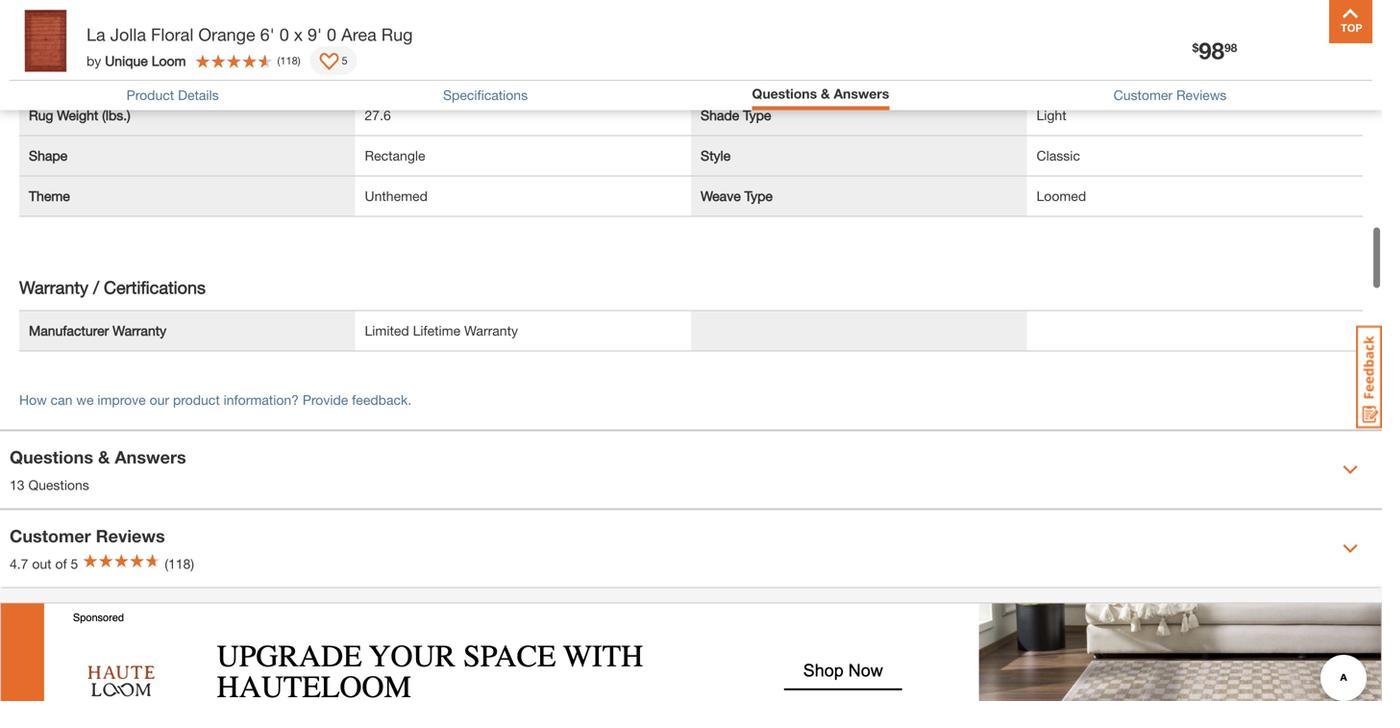 Task type: locate. For each thing, give the bounding box(es) containing it.
reviews up (118)
[[96, 525, 165, 546]]

questions & answers 13 questions
[[10, 446, 186, 493]]

questions up 13
[[10, 446, 93, 467]]

1 horizontal spatial customer
[[1114, 87, 1173, 103]]

2 vertical spatial questions
[[28, 477, 89, 493]]

1 vertical spatial &
[[98, 446, 110, 467]]

0 vertical spatial customer reviews
[[1114, 87, 1227, 103]]

day
[[385, 67, 409, 83]]

warranty right "lifetime"
[[464, 322, 518, 338]]

caret image
[[1343, 541, 1359, 556]]

1 vertical spatial customer
[[10, 525, 91, 546]]

0 vertical spatial answers
[[834, 86, 890, 101]]

1 vertical spatial questions
[[10, 446, 93, 467]]

0 horizontal spatial warranty
[[19, 277, 88, 297]]

(lbs.)
[[102, 107, 131, 123]]

( 118 )
[[277, 54, 301, 67]]

shade type
[[701, 107, 772, 123]]

caret image
[[1343, 462, 1359, 477]]

&
[[821, 86, 830, 101], [98, 446, 110, 467]]

customer reviews
[[1114, 87, 1227, 103], [10, 525, 165, 546]]

customer
[[1114, 87, 1173, 103], [10, 525, 91, 546]]

5 right of
[[71, 556, 78, 572]]

customer reviews button
[[1114, 87, 1227, 103], [1114, 87, 1227, 103]]

warranty
[[19, 277, 88, 297], [113, 322, 167, 338], [464, 322, 518, 338]]

questions
[[752, 86, 818, 101], [10, 446, 93, 467], [28, 477, 89, 493]]

type right shade
[[743, 107, 772, 123]]

customer up 4.7 out of 5
[[10, 525, 91, 546]]

warranty left /
[[19, 277, 88, 297]]

0 vertical spatial customer
[[1114, 87, 1173, 103]]

product details button
[[127, 87, 219, 103], [127, 87, 219, 103]]

type for shade type
[[743, 107, 772, 123]]

1 horizontal spatial answers
[[834, 86, 890, 101]]

0 horizontal spatial customer reviews
[[10, 525, 165, 546]]

answers for questions & answers
[[834, 86, 890, 101]]

synthetic
[[1130, 67, 1187, 83]]

0 vertical spatial type
[[743, 107, 772, 123]]

can
[[51, 392, 73, 408]]

by unique loom
[[87, 53, 186, 69]]

answers inside 'questions & answers 13 questions'
[[115, 446, 186, 467]]

1 horizontal spatial warranty
[[113, 322, 167, 338]]

shape
[[29, 147, 68, 163]]

0 vertical spatial 5
[[342, 54, 348, 67]]

rug left material
[[701, 67, 726, 83]]

we
[[76, 392, 94, 408]]

1 vertical spatial answers
[[115, 446, 186, 467]]

0
[[280, 24, 289, 45], [327, 24, 337, 45]]

our
[[150, 392, 169, 408]]

type
[[743, 107, 772, 123], [745, 188, 773, 204]]

classic
[[1037, 147, 1081, 163]]

shade
[[701, 107, 740, 123]]

customer reviews up of
[[10, 525, 165, 546]]

1 horizontal spatial 0
[[327, 24, 337, 45]]

questions & answers
[[752, 86, 890, 101]]

manufacturer warranty
[[29, 322, 167, 338]]

1 horizontal spatial pile
[[397, 26, 419, 42]]

13
[[10, 477, 25, 493]]

warranty down certifications
[[113, 322, 167, 338]]

questions down material
[[752, 86, 818, 101]]

0 vertical spatial questions
[[752, 86, 818, 101]]

$
[[1193, 41, 1199, 54]]

& for questions & answers
[[821, 86, 830, 101]]

loomed
[[1037, 188, 1087, 204]]

orange
[[198, 24, 256, 45]]

rectangle
[[365, 147, 426, 163]]

0 right 9'
[[327, 24, 337, 45]]

reviews down $ 98 98
[[1177, 87, 1227, 103]]

rug right area
[[382, 24, 413, 45]]

rug
[[382, 24, 413, 45], [701, 67, 726, 83], [29, 107, 53, 123]]

manufacturer
[[29, 322, 109, 338]]

jolla
[[110, 24, 146, 45]]

information?
[[224, 392, 299, 408]]

1 vertical spatial type
[[745, 188, 773, 204]]

90-day
[[365, 67, 409, 83]]

customer down synthetic
[[1114, 87, 1173, 103]]

1 vertical spatial customer reviews
[[10, 525, 165, 546]]

area
[[341, 24, 377, 45]]

0 horizontal spatial 5
[[71, 556, 78, 572]]

how can we improve our product information? provide feedback.
[[19, 392, 412, 408]]

certifications
[[104, 277, 206, 297]]

feedback.
[[352, 392, 412, 408]]

specifications button
[[443, 87, 528, 103], [443, 87, 528, 103]]

x
[[294, 24, 303, 45]]

details
[[178, 87, 219, 103]]

5
[[342, 54, 348, 67], [71, 556, 78, 572]]

limited lifetime warranty
[[365, 322, 518, 338]]

questions & answers button
[[752, 86, 890, 105], [752, 86, 890, 101]]

4.7
[[10, 556, 28, 572]]

1 horizontal spatial rug
[[382, 24, 413, 45]]

0 horizontal spatial rug
[[29, 107, 53, 123]]

5 right display image
[[342, 54, 348, 67]]

pile right high
[[397, 26, 419, 42]]

0 horizontal spatial 0
[[280, 24, 289, 45]]

2 horizontal spatial rug
[[701, 67, 726, 83]]

style
[[701, 147, 731, 163]]

la jolla floral orange 6' 0 x 9' 0 area rug
[[87, 24, 413, 45]]

reviews
[[1177, 87, 1227, 103], [96, 525, 165, 546]]

0 horizontal spatial pile
[[29, 26, 51, 42]]

pile left height
[[29, 26, 51, 42]]

unique
[[105, 53, 148, 69]]

& inside 'questions & answers 13 questions'
[[98, 446, 110, 467]]

0 vertical spatial reviews
[[1177, 87, 1227, 103]]

answers
[[834, 86, 890, 101], [115, 446, 186, 467]]

98
[[1199, 37, 1225, 64], [1225, 41, 1238, 54]]

type right the weave
[[745, 188, 773, 204]]

4.7 out of 5
[[10, 556, 78, 572]]

5 inside 5 dropdown button
[[342, 54, 348, 67]]

6'
[[260, 24, 275, 45]]

pile
[[29, 26, 51, 42], [397, 26, 419, 42]]

0 horizontal spatial reviews
[[96, 525, 165, 546]]

0 vertical spatial &
[[821, 86, 830, 101]]

0 left x
[[280, 24, 289, 45]]

0 horizontal spatial answers
[[115, 446, 186, 467]]

)
[[298, 54, 301, 67]]

floral
[[151, 24, 194, 45]]

product
[[173, 392, 220, 408]]

rug left weight
[[29, 107, 53, 123]]

questions for questions & answers
[[752, 86, 818, 101]]

1 horizontal spatial 5
[[342, 54, 348, 67]]

how
[[19, 392, 47, 408]]

0 vertical spatial rug
[[382, 24, 413, 45]]

1 horizontal spatial &
[[821, 86, 830, 101]]

1 horizontal spatial reviews
[[1177, 87, 1227, 103]]

product image image
[[14, 10, 77, 72]]

customer reviews down synthetic
[[1114, 87, 1227, 103]]

2 vertical spatial rug
[[29, 107, 53, 123]]

0 horizontal spatial &
[[98, 446, 110, 467]]

warranty / certifications
[[19, 277, 206, 297]]

1 vertical spatial 5
[[71, 556, 78, 572]]

questions right 13
[[28, 477, 89, 493]]

answers for questions & answers 13 questions
[[115, 446, 186, 467]]

weave type
[[701, 188, 773, 204]]

rug for rug weight (lbs.)
[[29, 107, 53, 123]]

1 horizontal spatial customer reviews
[[1114, 87, 1227, 103]]

9'
[[308, 24, 322, 45]]

1 vertical spatial rug
[[701, 67, 726, 83]]



Task type: vqa. For each thing, say whether or not it's contained in the screenshot.


Task type: describe. For each thing, give the bounding box(es) containing it.
rug for rug material
[[701, 67, 726, 83]]

118
[[280, 54, 298, 67]]

$ 98 98
[[1193, 37, 1238, 64]]

pile height
[[29, 26, 94, 42]]

2 horizontal spatial warranty
[[464, 322, 518, 338]]

theme
[[29, 188, 70, 204]]

feedback link image
[[1357, 325, 1383, 429]]

1 vertical spatial reviews
[[96, 525, 165, 546]]

returnable
[[29, 67, 95, 83]]

improve
[[97, 392, 146, 408]]

product
[[127, 87, 174, 103]]

how can we improve our product information? provide feedback. link
[[19, 392, 412, 408]]

& for questions & answers 13 questions
[[98, 446, 110, 467]]

specifications
[[443, 87, 528, 103]]

90-
[[365, 67, 385, 83]]

loom
[[152, 53, 186, 69]]

98 inside $ 98 98
[[1225, 41, 1238, 54]]

product details
[[127, 87, 219, 103]]

by
[[87, 53, 101, 69]]

provide
[[303, 392, 348, 408]]

27.6
[[365, 107, 391, 123]]

material
[[729, 67, 777, 83]]

0 horizontal spatial customer
[[10, 525, 91, 546]]

la
[[87, 24, 105, 45]]

(118)
[[165, 556, 194, 572]]

1 0 from the left
[[280, 24, 289, 45]]

lifetime
[[413, 322, 461, 338]]

type for weave type
[[745, 188, 773, 204]]

questions for questions & answers 13 questions
[[10, 446, 93, 467]]

unthemed
[[365, 188, 428, 204]]

1 pile from the left
[[29, 26, 51, 42]]

/
[[93, 277, 99, 297]]

top button
[[1330, 0, 1373, 43]]

polypropylene,
[[1037, 67, 1127, 83]]

rug weight (lbs.)
[[29, 107, 131, 123]]

high
[[365, 26, 393, 42]]

height
[[55, 26, 94, 42]]

5 button
[[310, 46, 357, 75]]

weight
[[57, 107, 98, 123]]

2 pile from the left
[[397, 26, 419, 42]]

out
[[32, 556, 52, 572]]

2 0 from the left
[[327, 24, 337, 45]]

weave
[[701, 188, 741, 204]]

polypropylene, synthetic
[[1037, 67, 1187, 83]]

limited
[[365, 322, 409, 338]]

light
[[1037, 107, 1067, 123]]

(
[[277, 54, 280, 67]]

display image
[[320, 53, 339, 72]]

high pile
[[365, 26, 419, 42]]

rug material
[[701, 67, 777, 83]]

of
[[55, 556, 67, 572]]



